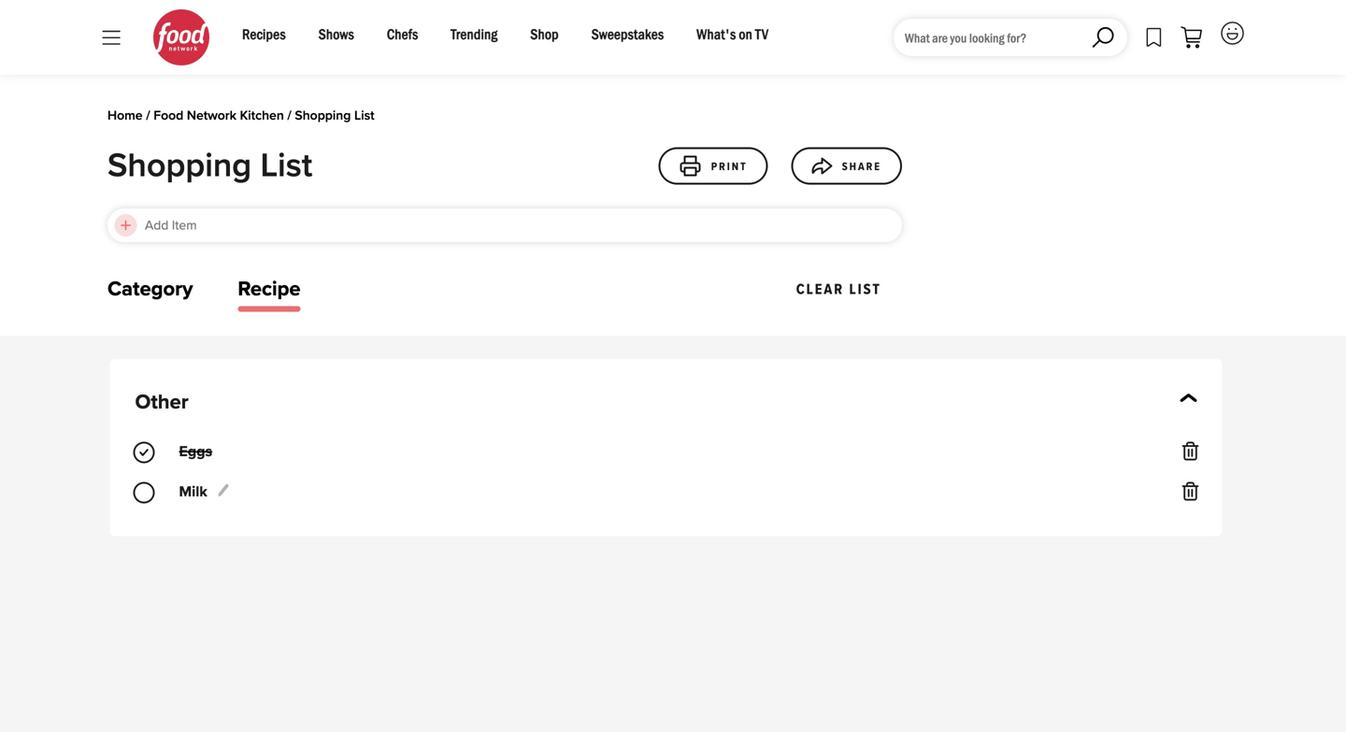 Task type: describe. For each thing, give the bounding box(es) containing it.
go to home page image
[[153, 9, 209, 65]]

add item image
[[115, 214, 137, 237]]

recipe
[[238, 277, 301, 301]]

share
[[842, 160, 882, 174]]

main menu image
[[102, 30, 121, 45]]

checked image
[[133, 442, 155, 463]]

edit milk image
[[217, 484, 230, 499]]

food
[[154, 108, 184, 123]]

clear list
[[796, 280, 882, 300]]

category tab
[[108, 266, 193, 312]]

category
[[108, 277, 193, 301]]

trending
[[451, 30, 498, 45]]

shopping list
[[108, 145, 313, 186]]

on
[[739, 30, 753, 45]]

chefs
[[387, 30, 418, 45]]

submit site search image
[[1093, 27, 1114, 48]]

what's on tv button
[[680, 0, 785, 75]]

sweepstakes
[[592, 30, 664, 45]]

shop button
[[514, 0, 575, 75]]

clear
[[796, 280, 845, 300]]

sweepstakes button
[[575, 0, 680, 75]]

food network kitchen link
[[154, 108, 284, 123]]

recipe tab panel
[[110, 359, 1223, 536]]

chefs button
[[371, 0, 435, 75]]

user profile menu image
[[1221, 22, 1245, 45]]

milk button
[[133, 482, 207, 503]]

Add Item text field
[[108, 209, 902, 242]]

shopping list link
[[295, 108, 375, 123]]

print
[[711, 160, 748, 174]]

eggs button
[[133, 442, 212, 463]]

kitchen
[[240, 108, 284, 123]]

shows button
[[302, 0, 371, 75]]

list for shopping list
[[260, 145, 313, 186]]

1 horizontal spatial shopping
[[295, 108, 351, 123]]



Task type: locate. For each thing, give the bounding box(es) containing it.
check image
[[133, 482, 155, 503]]

1 vertical spatial list
[[260, 145, 313, 186]]

0 vertical spatial shopping
[[295, 108, 351, 123]]

home link
[[108, 108, 143, 123]]

/ left food
[[146, 108, 150, 123]]

shopping list image
[[1181, 26, 1203, 49]]

recipes button
[[226, 0, 302, 75]]

shopping right kitchen
[[295, 108, 351, 123]]

delete milk image
[[1182, 482, 1199, 501]]

2 horizontal spatial list
[[850, 280, 882, 300]]

shopping down food
[[108, 145, 252, 186]]

list for clear list
[[850, 280, 882, 300]]

share button
[[792, 147, 902, 185]]

/
[[146, 108, 150, 123], [287, 108, 292, 123]]

what's
[[697, 30, 736, 45]]

clear list button
[[776, 270, 902, 308]]

other button
[[133, 383, 1199, 418]]

/ right kitchen
[[287, 108, 292, 123]]

home / food network kitchen / shopping list
[[108, 108, 375, 123]]

1 / from the left
[[146, 108, 150, 123]]

site search input text field
[[894, 19, 1128, 56]]

list down the shows popup button
[[354, 108, 375, 123]]

recipes
[[242, 30, 286, 45]]

home
[[108, 108, 143, 123]]

recipe tab
[[238, 266, 301, 312]]

shop
[[530, 30, 559, 45]]

list right clear
[[850, 280, 882, 300]]

0 horizontal spatial list
[[260, 145, 313, 186]]

shopping
[[295, 108, 351, 123], [108, 145, 252, 186]]

saves image
[[1146, 27, 1162, 48]]

0 vertical spatial list
[[354, 108, 375, 123]]

milk
[[179, 483, 207, 501]]

tv
[[755, 30, 769, 45]]

1 horizontal spatial /
[[287, 108, 292, 123]]

list inside popup button
[[850, 280, 882, 300]]

list
[[354, 108, 375, 123], [260, 145, 313, 186], [850, 280, 882, 300]]

1 vertical spatial shopping
[[108, 145, 252, 186]]

2 vertical spatial list
[[850, 280, 882, 300]]

what's on tv
[[697, 30, 769, 45]]

network
[[187, 108, 237, 123]]

shows
[[319, 30, 354, 45]]

list down kitchen
[[260, 145, 313, 186]]

0 horizontal spatial /
[[146, 108, 150, 123]]

delete eggs image
[[1182, 442, 1199, 460]]

2 / from the left
[[287, 108, 292, 123]]

other
[[135, 390, 189, 415]]

print button
[[659, 147, 768, 185]]

trending button
[[435, 0, 514, 75]]

1 horizontal spatial list
[[354, 108, 375, 123]]

eggs
[[179, 443, 212, 460]]

0 horizontal spatial shopping
[[108, 145, 252, 186]]



Task type: vqa. For each thing, say whether or not it's contained in the screenshot.
the Food
yes



